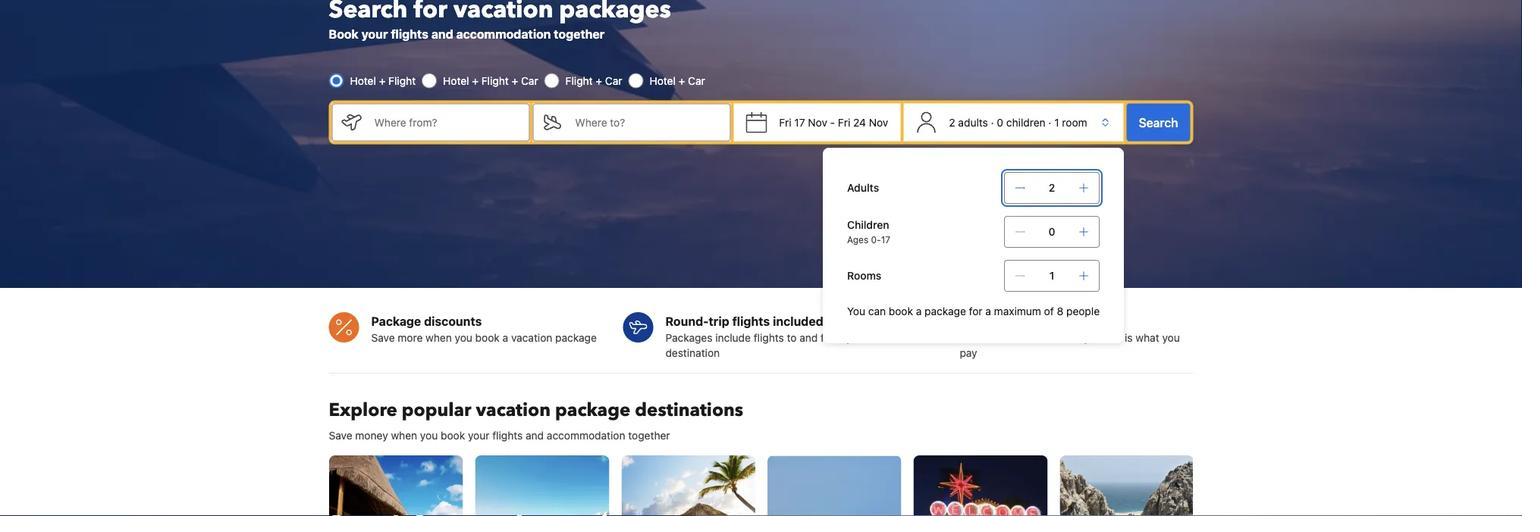 Task type: vqa. For each thing, say whether or not it's contained in the screenshot.
second Car from right
yes



Task type: describe. For each thing, give the bounding box(es) containing it.
0 horizontal spatial and
[[432, 27, 454, 41]]

your for packages
[[847, 332, 868, 344]]

you inside explore popular vacation package destinations save money when you book your flights and accommodation together
[[420, 430, 438, 442]]

2 horizontal spatial book
[[889, 305, 914, 318]]

1 · from the left
[[991, 116, 994, 129]]

discounts
[[424, 314, 482, 329]]

maximum
[[994, 305, 1042, 318]]

package inside package discounts save more when you book a vacation package
[[555, 332, 597, 344]]

round-trip flights included packages include flights to and from your destination
[[666, 314, 868, 360]]

you right is
[[1163, 332, 1180, 344]]

0 horizontal spatial your
[[362, 27, 388, 41]]

3 + from the left
[[512, 74, 518, 87]]

when inside explore popular vacation package destinations save money when you book your flights and accommodation together
[[391, 430, 417, 442]]

package
[[371, 314, 421, 329]]

+ for hotel + flight
[[379, 74, 386, 87]]

book inside explore popular vacation package destinations save money when you book your flights and accommodation together
[[441, 430, 465, 442]]

room
[[1063, 116, 1088, 129]]

2 nov from the left
[[869, 116, 889, 129]]

2 horizontal spatial a
[[986, 305, 992, 318]]

search button
[[1127, 104, 1191, 142]]

included inside round-trip flights included packages include flights to and from your destination
[[773, 314, 824, 329]]

together inside explore popular vacation package destinations save money when you book your flights and accommodation together
[[629, 430, 670, 442]]

car for hotel + car
[[688, 74, 705, 87]]

hotel for hotel + flight + car
[[443, 74, 469, 87]]

+ for flight + car
[[596, 74, 602, 87]]

-
[[831, 116, 835, 129]]

from
[[821, 332, 844, 344]]

money
[[355, 430, 388, 442]]

0 horizontal spatial 0
[[997, 116, 1004, 129]]

you left see
[[1084, 332, 1102, 344]]

flight for hotel + flight + car
[[482, 74, 509, 87]]

adults
[[959, 116, 989, 129]]

children
[[848, 219, 890, 231]]

17 inside children ages 0-17
[[881, 234, 891, 245]]

is
[[1125, 332, 1133, 344]]

children
[[1007, 116, 1046, 129]]

packages
[[666, 332, 713, 344]]

8
[[1057, 305, 1064, 318]]

car for flight + car
[[605, 74, 623, 87]]

2 adults · 0 children · 1 room
[[949, 116, 1088, 129]]

save inside explore popular vacation package destinations save money when you book your flights and accommodation together
[[329, 430, 352, 442]]

24
[[854, 116, 867, 129]]

hotel for hotel + car
[[650, 74, 676, 87]]

no
[[960, 314, 977, 329]]

hidden
[[979, 314, 1020, 329]]

package discounts save more when you book a vacation package
[[371, 314, 597, 344]]

rooms
[[848, 270, 882, 282]]

0 horizontal spatial 17
[[795, 116, 805, 129]]

0 vertical spatial accommodation
[[456, 27, 551, 41]]

and inside explore popular vacation package destinations save money when you book your flights and accommodation together
[[526, 430, 544, 442]]

popular
[[402, 398, 472, 423]]

Where from? field
[[362, 104, 530, 142]]

can
[[869, 305, 886, 318]]

ages
[[848, 234, 869, 245]]

for
[[969, 305, 983, 318]]

hotel + flight + car
[[443, 74, 538, 87]]

to
[[787, 332, 797, 344]]

vacation inside package discounts save more when you book a vacation package
[[511, 332, 553, 344]]

all
[[960, 332, 972, 344]]

pay
[[960, 347, 978, 360]]

children ages 0-17
[[848, 219, 891, 245]]

destinations
[[635, 398, 744, 423]]

2 what from the left
[[1136, 332, 1160, 344]]

0 vertical spatial package
[[925, 305, 967, 318]]

1 horizontal spatial a
[[916, 305, 922, 318]]

book inside package discounts save more when you book a vacation package
[[475, 332, 500, 344]]



Task type: locate. For each thing, give the bounding box(es) containing it.
0 horizontal spatial included
[[773, 314, 824, 329]]

2
[[949, 116, 956, 129], [1049, 182, 1056, 194]]

included inside the no hidden fees all taxes included – what you see is what you pay
[[1004, 332, 1046, 344]]

flights
[[391, 27, 429, 41], [733, 314, 770, 329], [754, 332, 784, 344], [493, 430, 523, 442]]

+ for hotel + car
[[679, 74, 685, 87]]

book
[[329, 27, 359, 41]]

when down discounts
[[426, 332, 452, 344]]

17 left -
[[795, 116, 805, 129]]

what
[[1058, 332, 1082, 344], [1136, 332, 1160, 344]]

0 vertical spatial 1
[[1055, 116, 1060, 129]]

· right children
[[1049, 116, 1052, 129]]

destination
[[666, 347, 720, 360]]

2 car from the left
[[605, 74, 623, 87]]

0 horizontal spatial together
[[554, 27, 605, 41]]

1 vertical spatial accommodation
[[547, 430, 626, 442]]

5 + from the left
[[679, 74, 685, 87]]

1 horizontal spatial fri
[[838, 116, 851, 129]]

+
[[379, 74, 386, 87], [472, 74, 479, 87], [512, 74, 518, 87], [596, 74, 602, 87], [679, 74, 685, 87]]

0 vertical spatial 0
[[997, 116, 1004, 129]]

1 horizontal spatial your
[[468, 430, 490, 442]]

1 horizontal spatial 17
[[881, 234, 891, 245]]

hotel down book
[[350, 74, 376, 87]]

together down destinations
[[629, 430, 670, 442]]

3 hotel from the left
[[650, 74, 676, 87]]

0 horizontal spatial a
[[503, 332, 508, 344]]

search
[[1139, 115, 1179, 130]]

0-
[[871, 234, 881, 245]]

your down popular
[[468, 430, 490, 442]]

you can book a package for a maximum of 8 people
[[848, 305, 1100, 318]]

what right –
[[1058, 332, 1082, 344]]

package
[[925, 305, 967, 318], [555, 332, 597, 344], [555, 398, 631, 423]]

your inside round-trip flights included packages include flights to and from your destination
[[847, 332, 868, 344]]

1 horizontal spatial ·
[[1049, 116, 1052, 129]]

fri
[[779, 116, 792, 129], [838, 116, 851, 129]]

1 left room
[[1055, 116, 1060, 129]]

2 horizontal spatial and
[[800, 332, 818, 344]]

17
[[795, 116, 805, 129], [881, 234, 891, 245]]

you down discounts
[[455, 332, 473, 344]]

your right book
[[362, 27, 388, 41]]

1 vertical spatial when
[[391, 430, 417, 442]]

hotel + car
[[650, 74, 705, 87]]

4 + from the left
[[596, 74, 602, 87]]

1 horizontal spatial flight
[[482, 74, 509, 87]]

2 vertical spatial package
[[555, 398, 631, 423]]

your inside explore popular vacation package destinations save money when you book your flights and accommodation together
[[468, 430, 490, 442]]

explore
[[329, 398, 397, 423]]

2 for 2
[[1049, 182, 1056, 194]]

accommodation
[[456, 27, 551, 41], [547, 430, 626, 442]]

0 vertical spatial 17
[[795, 116, 805, 129]]

and
[[432, 27, 454, 41], [800, 332, 818, 344], [526, 430, 544, 442]]

explore popular vacation package destinations save money when you book your flights and accommodation together
[[329, 398, 744, 442]]

2 horizontal spatial car
[[688, 74, 705, 87]]

Where to? field
[[563, 104, 731, 142]]

0 horizontal spatial hotel
[[350, 74, 376, 87]]

1 vertical spatial together
[[629, 430, 670, 442]]

fri left -
[[779, 116, 792, 129]]

0 vertical spatial save
[[371, 332, 395, 344]]

2 + from the left
[[472, 74, 479, 87]]

included up to
[[773, 314, 824, 329]]

2 fri from the left
[[838, 116, 851, 129]]

nov right 24 on the right top of the page
[[869, 116, 889, 129]]

3 flight from the left
[[566, 74, 593, 87]]

save
[[371, 332, 395, 344], [329, 430, 352, 442]]

2 horizontal spatial your
[[847, 332, 868, 344]]

0 horizontal spatial 2
[[949, 116, 956, 129]]

together up flight + car
[[554, 27, 605, 41]]

2 vertical spatial your
[[468, 430, 490, 442]]

save down package
[[371, 332, 395, 344]]

1 horizontal spatial what
[[1136, 332, 1160, 344]]

1 vertical spatial 0
[[1049, 226, 1056, 238]]

vacation inside explore popular vacation package destinations save money when you book your flights and accommodation together
[[476, 398, 551, 423]]

you
[[848, 305, 866, 318]]

flight + car
[[566, 74, 623, 87]]

package inside explore popular vacation package destinations save money when you book your flights and accommodation together
[[555, 398, 631, 423]]

1 horizontal spatial save
[[371, 332, 395, 344]]

1 vertical spatial 17
[[881, 234, 891, 245]]

1 vertical spatial 1
[[1050, 270, 1055, 282]]

2 horizontal spatial hotel
[[650, 74, 676, 87]]

included down fees
[[1004, 332, 1046, 344]]

1 horizontal spatial together
[[629, 430, 670, 442]]

0 horizontal spatial ·
[[991, 116, 994, 129]]

hotel up where from? field in the top left of the page
[[443, 74, 469, 87]]

3 car from the left
[[688, 74, 705, 87]]

1 horizontal spatial nov
[[869, 116, 889, 129]]

0 horizontal spatial when
[[391, 430, 417, 442]]

book down discounts
[[475, 332, 500, 344]]

1 horizontal spatial included
[[1004, 332, 1046, 344]]

you down popular
[[420, 430, 438, 442]]

· right adults
[[991, 116, 994, 129]]

0 vertical spatial included
[[773, 314, 824, 329]]

adults
[[848, 182, 879, 194]]

1 vertical spatial your
[[847, 332, 868, 344]]

0 vertical spatial your
[[362, 27, 388, 41]]

1 vertical spatial 2
[[1049, 182, 1056, 194]]

2 horizontal spatial flight
[[566, 74, 593, 87]]

1 + from the left
[[379, 74, 386, 87]]

1 what from the left
[[1058, 332, 1082, 344]]

hotel for hotel + flight
[[350, 74, 376, 87]]

0 horizontal spatial fri
[[779, 116, 792, 129]]

a
[[916, 305, 922, 318], [986, 305, 992, 318], [503, 332, 508, 344]]

accommodation inside explore popular vacation package destinations save money when you book your flights and accommodation together
[[547, 430, 626, 442]]

1 vertical spatial and
[[800, 332, 818, 344]]

no hidden fees all taxes included – what you see is what you pay
[[960, 314, 1180, 360]]

when
[[426, 332, 452, 344], [391, 430, 417, 442]]

1 flight from the left
[[389, 74, 416, 87]]

1 horizontal spatial car
[[605, 74, 623, 87]]

0 vertical spatial book
[[889, 305, 914, 318]]

save left the money
[[329, 430, 352, 442]]

you
[[455, 332, 473, 344], [1084, 332, 1102, 344], [1163, 332, 1180, 344], [420, 430, 438, 442]]

flights inside explore popular vacation package destinations save money when you book your flights and accommodation together
[[493, 430, 523, 442]]

book
[[889, 305, 914, 318], [475, 332, 500, 344], [441, 430, 465, 442]]

1 car from the left
[[521, 74, 538, 87]]

0 horizontal spatial flight
[[389, 74, 416, 87]]

round-
[[666, 314, 709, 329]]

trip
[[709, 314, 730, 329]]

included
[[773, 314, 824, 329], [1004, 332, 1046, 344]]

book down popular
[[441, 430, 465, 442]]

+ for hotel + flight + car
[[472, 74, 479, 87]]

you inside package discounts save more when you book a vacation package
[[455, 332, 473, 344]]

–
[[1049, 332, 1055, 344]]

0 vertical spatial 2
[[949, 116, 956, 129]]

of
[[1045, 305, 1054, 318]]

0 horizontal spatial book
[[441, 430, 465, 442]]

0 horizontal spatial save
[[329, 430, 352, 442]]

2 vertical spatial and
[[526, 430, 544, 442]]

·
[[991, 116, 994, 129], [1049, 116, 1052, 129]]

0 vertical spatial and
[[432, 27, 454, 41]]

1
[[1055, 116, 1060, 129], [1050, 270, 1055, 282]]

book your flights and accommodation together
[[329, 27, 605, 41]]

what right is
[[1136, 332, 1160, 344]]

2 for 2 adults · 0 children · 1 room
[[949, 116, 956, 129]]

flight
[[389, 74, 416, 87], [482, 74, 509, 87], [566, 74, 593, 87]]

1 horizontal spatial 2
[[1049, 182, 1056, 194]]

0 vertical spatial together
[[554, 27, 605, 41]]

1 nov from the left
[[808, 116, 828, 129]]

1 vertical spatial save
[[329, 430, 352, 442]]

taxes
[[975, 332, 1001, 344]]

17 down children
[[881, 234, 891, 245]]

together
[[554, 27, 605, 41], [629, 430, 670, 442]]

fri 17 nov - fri 24 nov
[[779, 116, 889, 129]]

1 horizontal spatial book
[[475, 332, 500, 344]]

2 hotel from the left
[[443, 74, 469, 87]]

fri right -
[[838, 116, 851, 129]]

1 vertical spatial included
[[1004, 332, 1046, 344]]

1 vertical spatial package
[[555, 332, 597, 344]]

vacation
[[511, 332, 553, 344], [476, 398, 551, 423]]

when inside package discounts save more when you book a vacation package
[[426, 332, 452, 344]]

and inside round-trip flights included packages include flights to and from your destination
[[800, 332, 818, 344]]

1 fri from the left
[[779, 116, 792, 129]]

car
[[521, 74, 538, 87], [605, 74, 623, 87], [688, 74, 705, 87]]

save inside package discounts save more when you book a vacation package
[[371, 332, 395, 344]]

nov
[[808, 116, 828, 129], [869, 116, 889, 129]]

flight for hotel + flight
[[389, 74, 416, 87]]

your
[[362, 27, 388, 41], [847, 332, 868, 344], [468, 430, 490, 442]]

0 horizontal spatial nov
[[808, 116, 828, 129]]

more
[[398, 332, 423, 344]]

1 vertical spatial book
[[475, 332, 500, 344]]

when right the money
[[391, 430, 417, 442]]

1 vertical spatial vacation
[[476, 398, 551, 423]]

2 down "2 adults · 0 children · 1 room" at the top
[[1049, 182, 1056, 194]]

0 horizontal spatial car
[[521, 74, 538, 87]]

1 horizontal spatial 0
[[1049, 226, 1056, 238]]

fees
[[1023, 314, 1048, 329]]

hotel + flight
[[350, 74, 416, 87]]

2 vertical spatial book
[[441, 430, 465, 442]]

0 horizontal spatial what
[[1058, 332, 1082, 344]]

0 vertical spatial vacation
[[511, 332, 553, 344]]

a inside package discounts save more when you book a vacation package
[[503, 332, 508, 344]]

0 vertical spatial when
[[426, 332, 452, 344]]

your right from
[[847, 332, 868, 344]]

1 horizontal spatial and
[[526, 430, 544, 442]]

2 flight from the left
[[482, 74, 509, 87]]

2 · from the left
[[1049, 116, 1052, 129]]

1 up of at the right bottom of the page
[[1050, 270, 1055, 282]]

nov left -
[[808, 116, 828, 129]]

your for destinations
[[468, 430, 490, 442]]

hotel
[[350, 74, 376, 87], [443, 74, 469, 87], [650, 74, 676, 87]]

0
[[997, 116, 1004, 129], [1049, 226, 1056, 238]]

hotel up where to? field
[[650, 74, 676, 87]]

book right can
[[889, 305, 914, 318]]

include
[[716, 332, 751, 344]]

1 hotel from the left
[[350, 74, 376, 87]]

people
[[1067, 305, 1100, 318]]

see
[[1105, 332, 1122, 344]]

2 left adults
[[949, 116, 956, 129]]

1 horizontal spatial hotel
[[443, 74, 469, 87]]

1 horizontal spatial when
[[426, 332, 452, 344]]



